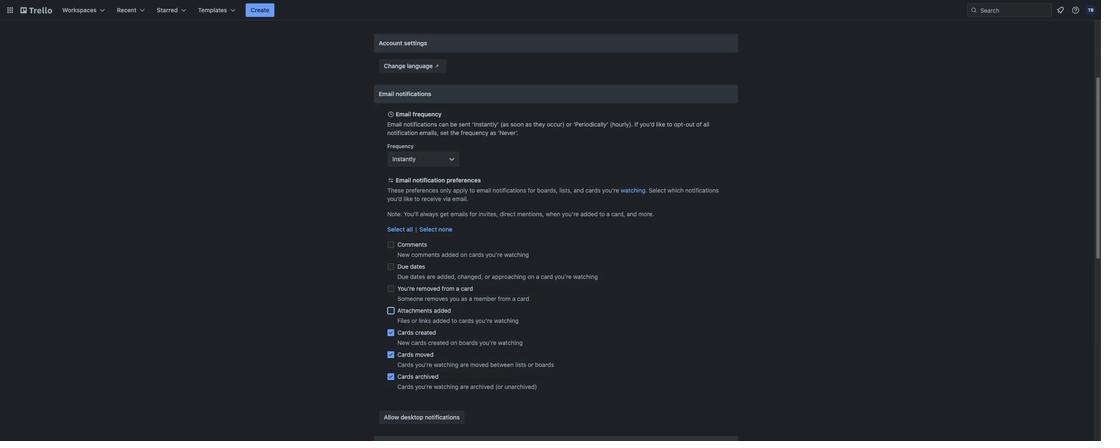 Task type: locate. For each thing, give the bounding box(es) containing it.
moved up cards archived
[[415, 351, 434, 359]]

select down note:
[[388, 226, 405, 233]]

email up frequency at top
[[388, 121, 402, 128]]

0 horizontal spatial preferences
[[406, 187, 439, 194]]

(hourly).
[[610, 121, 633, 128]]

to left receive
[[415, 195, 420, 203]]

5 cards from the top
[[398, 384, 414, 391]]

removes
[[425, 295, 448, 303]]

like left the opt-
[[657, 121, 666, 128]]

2 vertical spatial as
[[461, 295, 468, 303]]

email up the these
[[396, 177, 411, 184]]

sm image
[[433, 62, 441, 70]]

are down the cards you're watching are moved between lists or boards
[[460, 384, 469, 391]]

email notifications
[[379, 90, 432, 97]]

email
[[379, 90, 394, 97], [396, 111, 411, 118], [388, 121, 402, 128], [396, 177, 411, 184]]

0 horizontal spatial for
[[470, 211, 478, 218]]

always
[[420, 211, 439, 218]]

0 horizontal spatial card
[[461, 285, 473, 292]]

0 vertical spatial on
[[461, 251, 468, 259]]

1 horizontal spatial as
[[490, 129, 497, 136]]

back to home image
[[20, 3, 52, 17]]

1 horizontal spatial like
[[657, 121, 666, 128]]

emails,
[[420, 129, 439, 136]]

2 horizontal spatial as
[[526, 121, 532, 128]]

email inside email notifications can be sent 'instantly' (as soon as they occur) or 'periodically' (hourly). if you'd like to opt-out of all notification emails, set the frequency as 'never'.
[[388, 121, 402, 128]]

on for cards
[[461, 251, 468, 259]]

boards up the cards you're watching are moved between lists or boards
[[459, 339, 478, 347]]

tyler black (tylerblack440) image
[[1087, 5, 1097, 15]]

cards you're watching are archived (or unarchived)
[[398, 384, 537, 391]]

1 vertical spatial as
[[490, 129, 497, 136]]

like down the these
[[404, 195, 413, 203]]

workspaces button
[[57, 3, 110, 17]]

1 horizontal spatial from
[[498, 295, 511, 303]]

2 horizontal spatial card
[[541, 273, 553, 281]]

account settings
[[379, 39, 427, 47]]

0 horizontal spatial you'd
[[388, 195, 402, 203]]

cards you're watching are moved between lists or boards
[[398, 361, 554, 369]]

0 vertical spatial all
[[704, 121, 710, 128]]

for right emails
[[470, 211, 478, 218]]

you'd
[[640, 121, 655, 128], [388, 195, 402, 203]]

1 vertical spatial dates
[[410, 273, 425, 281]]

can
[[439, 121, 449, 128]]

0 vertical spatial new
[[398, 251, 410, 259]]

opt-
[[674, 121, 686, 128]]

are for cards archived
[[460, 384, 469, 391]]

1 vertical spatial archived
[[471, 384, 494, 391]]

1 dates from the top
[[410, 263, 425, 270]]

from
[[442, 285, 455, 292], [498, 295, 511, 303]]

0 vertical spatial moved
[[415, 351, 434, 359]]

0 vertical spatial like
[[657, 121, 666, 128]]

1 vertical spatial frequency
[[461, 129, 489, 136]]

recent button
[[112, 3, 150, 17]]

moved left the between in the left bottom of the page
[[471, 361, 489, 369]]

preferences up apply
[[447, 177, 481, 184]]

or right the occur)
[[567, 121, 572, 128]]

email for email notifications can be sent 'instantly' (as soon as they occur) or 'periodically' (hourly). if you'd like to opt-out of all notification emails, set the frequency as 'never'.
[[388, 121, 402, 128]]

cards down someone removes you as a member from a card
[[459, 317, 474, 325]]

1 vertical spatial moved
[[471, 361, 489, 369]]

on right approaching
[[528, 273, 535, 281]]

cards up changed,
[[469, 251, 484, 259]]

email down change
[[379, 90, 394, 97]]

allow desktop notifications link
[[379, 411, 465, 425]]

due dates
[[398, 263, 425, 270]]

0 vertical spatial you'd
[[640, 121, 655, 128]]

emails
[[451, 211, 468, 218]]

notification up receive
[[413, 177, 445, 184]]

or
[[567, 121, 572, 128], [485, 273, 491, 281], [412, 317, 417, 325], [528, 361, 534, 369]]

and
[[574, 187, 584, 194], [627, 211, 637, 218]]

on down files or links added to cards you're watching
[[451, 339, 458, 347]]

archived
[[415, 373, 439, 381], [471, 384, 494, 391]]

all left |
[[407, 226, 413, 233]]

1 horizontal spatial you'd
[[640, 121, 655, 128]]

frequency inside email notifications can be sent 'instantly' (as soon as they occur) or 'periodically' (hourly). if you'd like to opt-out of all notification emails, set the frequency as 'never'.
[[461, 129, 489, 136]]

notifications right desktop
[[425, 414, 460, 421]]

you'd down the these
[[388, 195, 402, 203]]

|
[[416, 226, 417, 233]]

soon
[[511, 121, 524, 128]]

added right links
[[433, 317, 450, 325]]

cards
[[586, 187, 601, 194], [469, 251, 484, 259], [459, 317, 474, 325], [412, 339, 427, 347]]

0 vertical spatial frequency
[[413, 111, 442, 118]]

2 vertical spatial on
[[451, 339, 458, 347]]

2 horizontal spatial on
[[528, 273, 535, 281]]

0 horizontal spatial boards
[[459, 339, 478, 347]]

new cards created on boards you're watching
[[398, 339, 523, 347]]

1 horizontal spatial and
[[627, 211, 637, 218]]

if
[[635, 121, 639, 128]]

card right approaching
[[541, 273, 553, 281]]

cards
[[398, 329, 414, 336], [398, 351, 414, 359], [398, 361, 414, 369], [398, 373, 414, 381], [398, 384, 414, 391]]

0 vertical spatial archived
[[415, 373, 439, 381]]

and right card,
[[627, 211, 637, 218]]

. select which notifications you'd like to receive via email.
[[388, 187, 719, 203]]

via
[[443, 195, 451, 203]]

added
[[581, 211, 598, 218], [442, 251, 459, 259], [434, 307, 451, 314], [433, 317, 450, 325]]

0 vertical spatial notification
[[388, 129, 418, 136]]

1 vertical spatial boards
[[535, 361, 554, 369]]

new comments added on cards you're watching
[[398, 251, 529, 259]]

a
[[607, 211, 610, 218], [536, 273, 540, 281], [456, 285, 460, 292], [469, 295, 472, 303], [513, 295, 516, 303]]

2 new from the top
[[398, 339, 410, 347]]

1 vertical spatial preferences
[[406, 187, 439, 194]]

dates
[[410, 263, 425, 270], [410, 273, 425, 281]]

0 horizontal spatial moved
[[415, 351, 434, 359]]

'never'.
[[498, 129, 519, 136]]

0 vertical spatial preferences
[[447, 177, 481, 184]]

email notifications can be sent 'instantly' (as soon as they occur) or 'periodically' (hourly). if you'd like to opt-out of all notification emails, set the frequency as 'never'.
[[388, 121, 710, 136]]

1 due from the top
[[398, 263, 409, 270]]

2 vertical spatial card
[[517, 295, 530, 303]]

change language link
[[379, 59, 447, 73]]

a left the member
[[469, 295, 472, 303]]

email for email notification preferences
[[396, 177, 411, 184]]

from right the member
[[498, 295, 511, 303]]

1 horizontal spatial card
[[517, 295, 530, 303]]

0 notifications image
[[1056, 5, 1066, 15]]

like inside . select which notifications you'd like to receive via email.
[[404, 195, 413, 203]]

cards for cards moved
[[398, 351, 414, 359]]

to inside . select which notifications you'd like to receive via email.
[[415, 195, 420, 203]]

cards for cards you're watching are archived (or unarchived)
[[398, 384, 414, 391]]

0 horizontal spatial frequency
[[413, 111, 442, 118]]

1 vertical spatial new
[[398, 339, 410, 347]]

dates for due dates are added, changed, or approaching on a card you're watching
[[410, 273, 425, 281]]

added,
[[437, 273, 456, 281]]

on for boards
[[451, 339, 458, 347]]

and right lists,
[[574, 187, 584, 194]]

archived down cards moved
[[415, 373, 439, 381]]

1 vertical spatial notification
[[413, 177, 445, 184]]

0 vertical spatial from
[[442, 285, 455, 292]]

1 horizontal spatial moved
[[471, 361, 489, 369]]

notifications up email frequency
[[396, 90, 432, 97]]

1 vertical spatial like
[[404, 195, 413, 203]]

created
[[415, 329, 436, 336], [428, 339, 449, 347]]

create button
[[246, 3, 275, 17]]

created down cards created
[[428, 339, 449, 347]]

notifications right which
[[686, 187, 719, 194]]

cards archived
[[398, 373, 439, 381]]

card up someone removes you as a member from a card
[[461, 285, 473, 292]]

are
[[427, 273, 436, 281], [460, 361, 469, 369], [460, 384, 469, 391]]

2 due from the top
[[398, 273, 409, 281]]

open information menu image
[[1072, 6, 1081, 14]]

approaching
[[492, 273, 526, 281]]

notification up frequency at top
[[388, 129, 418, 136]]

1 horizontal spatial on
[[461, 251, 468, 259]]

notification
[[388, 129, 418, 136], [413, 177, 445, 184]]

1 vertical spatial you'd
[[388, 195, 402, 203]]

1 horizontal spatial for
[[528, 187, 536, 194]]

frequency up 'emails,'
[[413, 111, 442, 118]]

from down added,
[[442, 285, 455, 292]]

boards right lists
[[535, 361, 554, 369]]

2 dates from the top
[[410, 273, 425, 281]]

select inside . select which notifications you'd like to receive via email.
[[649, 187, 666, 194]]

dates down due dates
[[410, 273, 425, 281]]

as down 'instantly'
[[490, 129, 497, 136]]

select
[[649, 187, 666, 194], [388, 226, 405, 233], [420, 226, 437, 233]]

notifications
[[396, 90, 432, 97], [404, 121, 437, 128], [493, 187, 527, 194], [686, 187, 719, 194], [425, 414, 460, 421]]

new
[[398, 251, 410, 259], [398, 339, 410, 347]]

frequency down sent
[[461, 129, 489, 136]]

1 new from the top
[[398, 251, 410, 259]]

0 horizontal spatial all
[[407, 226, 413, 233]]

card down approaching
[[517, 295, 530, 303]]

all inside email notifications can be sent 'instantly' (as soon as they occur) or 'periodically' (hourly). if you'd like to opt-out of all notification emails, set the frequency as 'never'.
[[704, 121, 710, 128]]

added left card,
[[581, 211, 598, 218]]

0 vertical spatial dates
[[410, 263, 425, 270]]

created down links
[[415, 329, 436, 336]]

language
[[407, 62, 433, 69]]

1 vertical spatial all
[[407, 226, 413, 233]]

to left the opt-
[[667, 121, 673, 128]]

lists,
[[560, 187, 572, 194]]

select right |
[[420, 226, 437, 233]]

4 cards from the top
[[398, 373, 414, 381]]

new down cards created
[[398, 339, 410, 347]]

select all button
[[388, 225, 413, 234]]

as right the you
[[461, 295, 468, 303]]

create
[[251, 6, 270, 14]]

of
[[697, 121, 702, 128]]

boards,
[[537, 187, 558, 194]]

email down email notifications
[[396, 111, 411, 118]]

preferences up receive
[[406, 187, 439, 194]]

0 vertical spatial card
[[541, 273, 553, 281]]

for left boards,
[[528, 187, 536, 194]]

boards
[[459, 339, 478, 347], [535, 361, 554, 369]]

0 horizontal spatial like
[[404, 195, 413, 203]]

1 horizontal spatial frequency
[[461, 129, 489, 136]]

2 horizontal spatial select
[[649, 187, 666, 194]]

to left card,
[[600, 211, 605, 218]]

0 vertical spatial due
[[398, 263, 409, 270]]

cards created
[[398, 329, 436, 336]]

these
[[388, 187, 404, 194]]

links
[[419, 317, 431, 325]]

moved
[[415, 351, 434, 359], [471, 361, 489, 369]]

added up added,
[[442, 251, 459, 259]]

notifications down email frequency
[[404, 121, 437, 128]]

all
[[704, 121, 710, 128], [407, 226, 413, 233]]

1 vertical spatial due
[[398, 273, 409, 281]]

you're
[[398, 285, 415, 292]]

dates down comments
[[410, 263, 425, 270]]

to
[[667, 121, 673, 128], [470, 187, 475, 194], [415, 195, 420, 203], [600, 211, 605, 218], [452, 317, 457, 325]]

all right of
[[704, 121, 710, 128]]

on up changed,
[[461, 251, 468, 259]]

someone
[[398, 295, 423, 303]]

are up 'cards you're watching are archived (or unarchived)' on the bottom
[[460, 361, 469, 369]]

1 horizontal spatial boards
[[535, 361, 554, 369]]

email for email frequency
[[396, 111, 411, 118]]

archived left (or
[[471, 384, 494, 391]]

'periodically'
[[574, 121, 609, 128]]

you'd right if
[[640, 121, 655, 128]]

select right .
[[649, 187, 666, 194]]

are up removed
[[427, 273, 436, 281]]

0 horizontal spatial on
[[451, 339, 458, 347]]

3 cards from the top
[[398, 361, 414, 369]]

change
[[384, 62, 406, 69]]

1 cards from the top
[[398, 329, 414, 336]]

to down the you
[[452, 317, 457, 325]]

you're
[[603, 187, 620, 194], [562, 211, 579, 218], [486, 251, 503, 259], [555, 273, 572, 281], [476, 317, 493, 325], [480, 339, 497, 347], [415, 361, 432, 369], [415, 384, 432, 391]]

1 horizontal spatial all
[[704, 121, 710, 128]]

2 vertical spatial are
[[460, 384, 469, 391]]

0 vertical spatial as
[[526, 121, 532, 128]]

1 vertical spatial are
[[460, 361, 469, 369]]

on
[[461, 251, 468, 259], [528, 273, 535, 281], [451, 339, 458, 347]]

as left they
[[526, 121, 532, 128]]

0 horizontal spatial and
[[574, 187, 584, 194]]

cards for cards archived
[[398, 373, 414, 381]]

you'd inside . select which notifications you'd like to receive via email.
[[388, 195, 402, 203]]

2 cards from the top
[[398, 351, 414, 359]]

new down 'comments' in the left bottom of the page
[[398, 251, 410, 259]]



Task type: vqa. For each thing, say whether or not it's contained in the screenshot.
the "it,"
no



Task type: describe. For each thing, give the bounding box(es) containing it.
are for cards moved
[[460, 361, 469, 369]]

1 horizontal spatial preferences
[[447, 177, 481, 184]]

email notification preferences
[[396, 177, 481, 184]]

between
[[491, 361, 514, 369]]

1 vertical spatial on
[[528, 273, 535, 281]]

you
[[450, 295, 460, 303]]

frequency
[[388, 143, 414, 150]]

0 horizontal spatial archived
[[415, 373, 439, 381]]

due dates are added, changed, or approaching on a card you're watching
[[398, 273, 598, 281]]

0 vertical spatial boards
[[459, 339, 478, 347]]

or right lists
[[528, 361, 534, 369]]

allow desktop notifications
[[384, 414, 460, 421]]

instantly
[[393, 156, 416, 163]]

or inside email notifications can be sent 'instantly' (as soon as they occur) or 'periodically' (hourly). if you'd like to opt-out of all notification emails, set the frequency as 'never'.
[[567, 121, 572, 128]]

search image
[[971, 7, 978, 14]]

you'd inside email notifications can be sent 'instantly' (as soon as they occur) or 'periodically' (hourly). if you'd like to opt-out of all notification emails, set the frequency as 'never'.
[[640, 121, 655, 128]]

like inside email notifications can be sent 'instantly' (as soon as they occur) or 'periodically' (hourly). if you'd like to opt-out of all notification emails, set the frequency as 'never'.
[[657, 121, 666, 128]]

a up the you
[[456, 285, 460, 292]]

or down attachments
[[412, 317, 417, 325]]

0 vertical spatial and
[[574, 187, 584, 194]]

these preferences only apply to email notifications for boards, lists, and cards you're watching
[[388, 187, 646, 194]]

which
[[668, 187, 684, 194]]

you're removed from a card
[[398, 285, 473, 292]]

1 vertical spatial and
[[627, 211, 637, 218]]

note:
[[388, 211, 402, 218]]

1 vertical spatial for
[[470, 211, 478, 218]]

allow
[[384, 414, 399, 421]]

occur)
[[547, 121, 565, 128]]

or right changed,
[[485, 273, 491, 281]]

primary element
[[0, 0, 1102, 20]]

invites,
[[479, 211, 498, 218]]

card,
[[612, 211, 626, 218]]

none
[[439, 226, 453, 233]]

only
[[440, 187, 452, 194]]

the
[[451, 129, 459, 136]]

notifications inside . select which notifications you'd like to receive via email.
[[686, 187, 719, 194]]

member
[[474, 295, 497, 303]]

0 horizontal spatial as
[[461, 295, 468, 303]]

cards for cards you're watching are moved between lists or boards
[[398, 361, 414, 369]]

set
[[441, 129, 449, 136]]

a left card,
[[607, 211, 610, 218]]

they
[[534, 121, 546, 128]]

.
[[646, 187, 648, 194]]

cards right lists,
[[586, 187, 601, 194]]

0 horizontal spatial select
[[388, 226, 405, 233]]

notifications inside email notifications can be sent 'instantly' (as soon as they occur) or 'periodically' (hourly). if you'd like to opt-out of all notification emails, set the frequency as 'never'.
[[404, 121, 437, 128]]

(as
[[501, 121, 509, 128]]

'instantly'
[[472, 121, 499, 128]]

new for new comments added on cards you're watching
[[398, 251, 410, 259]]

settings
[[404, 39, 427, 47]]

someone removes you as a member from a card
[[398, 295, 530, 303]]

email.
[[453, 195, 469, 203]]

templates button
[[193, 3, 241, 17]]

comments
[[412, 251, 440, 259]]

change language
[[384, 62, 433, 69]]

0 vertical spatial created
[[415, 329, 436, 336]]

note: you'll always get emails for invites, direct mentions, when you're added to a card, and more.
[[388, 211, 655, 218]]

notifications up direct
[[493, 187, 527, 194]]

account
[[379, 39, 403, 47]]

cards for cards created
[[398, 329, 414, 336]]

0 horizontal spatial from
[[442, 285, 455, 292]]

files or links added to cards you're watching
[[398, 317, 519, 325]]

starred button
[[152, 3, 191, 17]]

select none button
[[420, 225, 453, 234]]

workspaces
[[62, 6, 97, 14]]

1 horizontal spatial archived
[[471, 384, 494, 391]]

direct
[[500, 211, 516, 218]]

email
[[477, 187, 491, 194]]

due for due dates
[[398, 263, 409, 270]]

recent
[[117, 6, 137, 14]]

dates for due dates
[[410, 263, 425, 270]]

files
[[398, 317, 410, 325]]

lists
[[516, 361, 527, 369]]

desktop
[[401, 414, 424, 421]]

to inside email notifications can be sent 'instantly' (as soon as they occur) or 'periodically' (hourly). if you'd like to opt-out of all notification emails, set the frequency as 'never'.
[[667, 121, 673, 128]]

mentions,
[[518, 211, 544, 218]]

changed,
[[458, 273, 483, 281]]

be
[[450, 121, 457, 128]]

1 vertical spatial card
[[461, 285, 473, 292]]

cards down cards created
[[412, 339, 427, 347]]

due for due dates are added, changed, or approaching on a card you're watching
[[398, 273, 409, 281]]

added down removes in the bottom left of the page
[[434, 307, 451, 314]]

comments
[[398, 241, 427, 248]]

0 vertical spatial for
[[528, 187, 536, 194]]

removed
[[417, 285, 440, 292]]

sent
[[459, 121, 471, 128]]

cards moved
[[398, 351, 434, 359]]

new for new cards created on boards you're watching
[[398, 339, 410, 347]]

1 vertical spatial created
[[428, 339, 449, 347]]

templates
[[198, 6, 227, 14]]

email frequency
[[396, 111, 442, 118]]

1 horizontal spatial select
[[420, 226, 437, 233]]

0 vertical spatial are
[[427, 273, 436, 281]]

Search field
[[978, 4, 1052, 17]]

you'll
[[404, 211, 419, 218]]

watching link
[[621, 187, 646, 194]]

to left email
[[470, 187, 475, 194]]

unarchived)
[[505, 384, 537, 391]]

more.
[[639, 211, 655, 218]]

notification inside email notifications can be sent 'instantly' (as soon as they occur) or 'periodically' (hourly). if you'd like to opt-out of all notification emails, set the frequency as 'never'.
[[388, 129, 418, 136]]

a right approaching
[[536, 273, 540, 281]]

receive
[[422, 195, 442, 203]]

email for email notifications
[[379, 90, 394, 97]]

out
[[686, 121, 695, 128]]

select all | select none
[[388, 226, 453, 233]]

get
[[440, 211, 449, 218]]

apply
[[453, 187, 468, 194]]

a down approaching
[[513, 295, 516, 303]]

1 vertical spatial from
[[498, 295, 511, 303]]

when
[[546, 211, 561, 218]]



